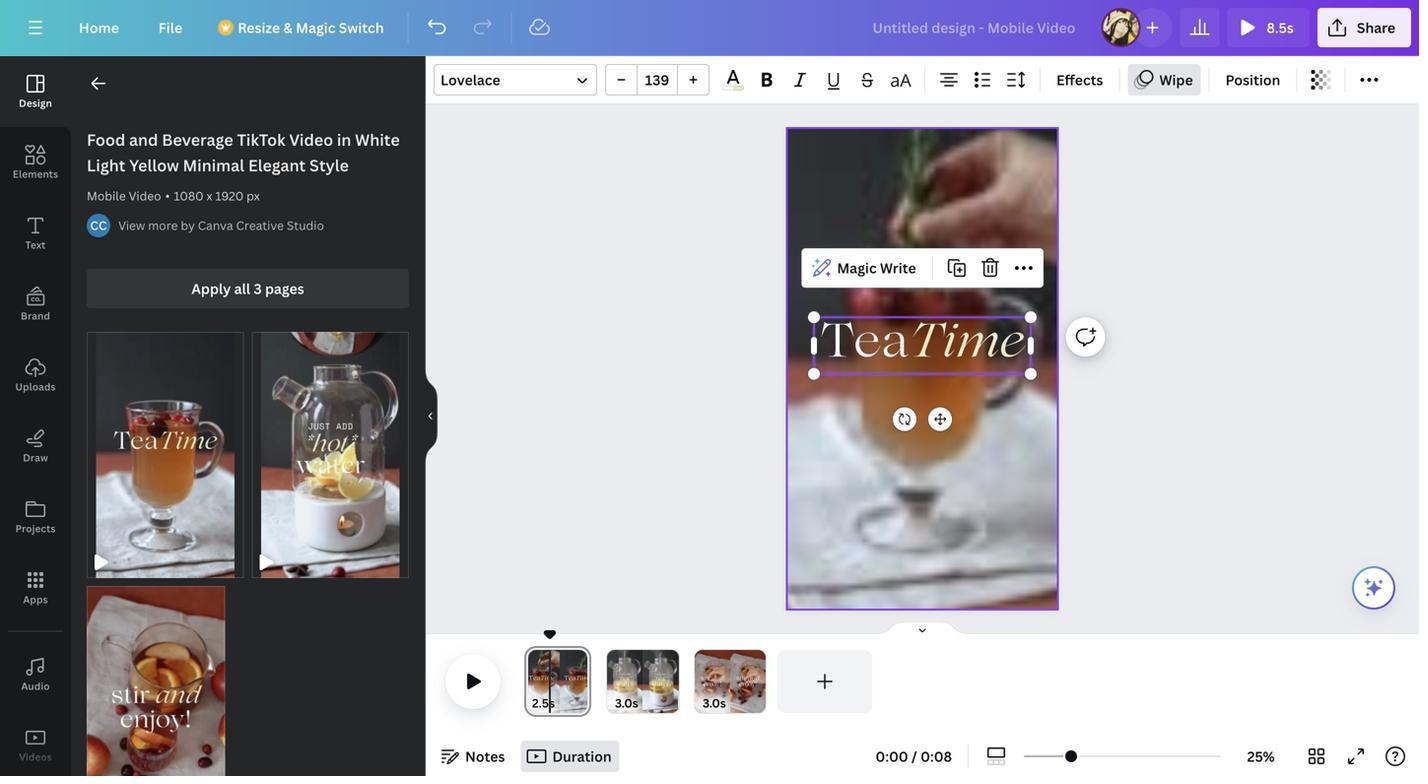 Task type: locate. For each thing, give the bounding box(es) containing it.
trimming, start edge slider for 1st trimming, end edge slider from right
[[695, 650, 709, 713]]

2 water from the left
[[651, 682, 669, 688]]

0 horizontal spatial trimming, end edge slider
[[574, 650, 591, 713]]

stir and enjoy!
[[701, 676, 724, 688], [736, 676, 759, 688]]

duration button
[[521, 741, 620, 773]]

1 trimming, start edge slider from the left
[[524, 650, 542, 713]]

video
[[289, 129, 333, 150], [129, 188, 161, 204]]

1 vertical spatial video
[[129, 188, 161, 204]]

uploads button
[[0, 340, 71, 411]]

1 horizontal spatial just
[[654, 673, 660, 676]]

magic right & at top
[[296, 18, 335, 37]]

1 horizontal spatial enjoy!
[[739, 682, 757, 688]]

share button
[[1317, 8, 1411, 47]]

0 horizontal spatial water
[[616, 682, 634, 688]]

trimming, start edge slider for 1st trimming, end edge slider from the left
[[524, 650, 542, 713]]

in
[[337, 129, 351, 150]]

0 vertical spatial video
[[289, 129, 333, 150]]

switch
[[339, 18, 384, 37]]

just
[[619, 673, 625, 676], [654, 673, 660, 676]]

2 enjoy! from the left
[[739, 682, 757, 688]]

add
[[626, 673, 631, 676], [662, 673, 666, 676]]

1 horizontal spatial 3.0s
[[703, 695, 726, 711]]

white
[[355, 129, 400, 150]]

enjoy!
[[703, 682, 722, 688], [739, 682, 757, 688]]

1 horizontal spatial magic
[[837, 259, 877, 278]]

1 horizontal spatial stir
[[736, 676, 746, 682]]

videos button
[[0, 710, 71, 777]]

1080
[[174, 188, 204, 204]]

2 add from the left
[[662, 673, 666, 676]]

0 horizontal spatial just add *hot* water
[[616, 673, 634, 688]]

canva assistant image
[[1362, 576, 1386, 600]]

view
[[118, 217, 145, 234]]

2 stir and enjoy! from the left
[[736, 676, 759, 688]]

2 horizontal spatial trimming, start edge slider
[[695, 650, 709, 713]]

8.5s button
[[1227, 8, 1310, 47]]

trimming, end edge slider
[[574, 650, 591, 713], [665, 650, 679, 713], [752, 650, 766, 713]]

tea time
[[821, 322, 1024, 368]]

0 horizontal spatial 3.0s button
[[615, 694, 638, 713]]

3.0s
[[615, 695, 638, 711], [703, 695, 726, 711]]

apply
[[191, 279, 231, 298]]

projects button
[[0, 482, 71, 553]]

resize
[[238, 18, 280, 37]]

#ffffff, #eaebc4 image
[[723, 86, 744, 91], [723, 86, 744, 91]]

1 horizontal spatial add
[[662, 673, 666, 676]]

studio
[[287, 217, 324, 234]]

projects
[[15, 522, 56, 536]]

magic inside button
[[837, 259, 877, 278]]

*hot*
[[618, 677, 631, 682], [654, 677, 667, 682]]

notes
[[465, 747, 505, 766]]

canva creative studio image
[[87, 214, 110, 237]]

0 horizontal spatial enjoy!
[[703, 682, 722, 688]]

lovelace
[[440, 70, 500, 89]]

2 3.0s from the left
[[703, 695, 726, 711]]

videos
[[19, 751, 52, 764]]

3.0s button
[[615, 694, 638, 713], [703, 694, 726, 713]]

video down yellow
[[129, 188, 161, 204]]

elements button
[[0, 127, 71, 198]]

1 horizontal spatial and
[[712, 676, 724, 682]]

position
[[1225, 70, 1280, 89]]

lovelace button
[[434, 64, 597, 96]]

and
[[129, 129, 158, 150], [712, 676, 724, 682], [748, 676, 759, 682]]

0 horizontal spatial and
[[129, 129, 158, 150]]

0 horizontal spatial video
[[129, 188, 161, 204]]

canva
[[198, 217, 233, 234]]

tea
[[821, 322, 909, 368]]

1 horizontal spatial trimming, start edge slider
[[607, 650, 621, 713]]

1 horizontal spatial trimming, end edge slider
[[665, 650, 679, 713]]

position button
[[1218, 64, 1288, 96]]

1 water from the left
[[616, 682, 634, 688]]

write
[[880, 259, 916, 278]]

all
[[234, 279, 250, 298]]

more
[[148, 217, 178, 234]]

1 horizontal spatial water
[[651, 682, 669, 688]]

trimming, start edge slider
[[524, 650, 542, 713], [607, 650, 621, 713], [695, 650, 709, 713]]

notes button
[[434, 741, 513, 773]]

audio button
[[0, 640, 71, 710]]

px
[[246, 188, 260, 204]]

uploads
[[15, 380, 56, 394]]

3.0s for 1st trimming, end edge slider from right's trimming, start edge slider
[[703, 695, 726, 711]]

– – number field
[[643, 70, 671, 89]]

just add *hot* water
[[616, 673, 634, 688], [651, 673, 669, 688]]

3.0s button for 1st trimming, end edge slider from right
[[703, 694, 726, 713]]

file button
[[143, 8, 198, 47]]

water
[[616, 682, 634, 688], [651, 682, 669, 688]]

1 enjoy! from the left
[[703, 682, 722, 688]]

food
[[87, 129, 125, 150]]

Page title text field
[[563, 694, 571, 713]]

magic left 'write'
[[837, 259, 877, 278]]

0 horizontal spatial add
[[626, 673, 631, 676]]

1 3.0s from the left
[[615, 695, 638, 711]]

2 just add *hot* water from the left
[[651, 673, 669, 688]]

1 horizontal spatial just add *hot* water
[[651, 673, 669, 688]]

1 horizontal spatial 3.0s button
[[703, 694, 726, 713]]

0 horizontal spatial stir
[[701, 676, 711, 682]]

0 horizontal spatial trimming, start edge slider
[[524, 650, 542, 713]]

group
[[605, 64, 710, 96]]

1 horizontal spatial video
[[289, 129, 333, 150]]

beverage
[[162, 129, 233, 150]]

time
[[909, 324, 1024, 368]]

2 stir from the left
[[736, 676, 746, 682]]

minimal
[[183, 155, 244, 176]]

0 horizontal spatial stir and enjoy!
[[701, 676, 724, 688]]

stir
[[701, 676, 711, 682], [736, 676, 746, 682]]

2 trimming, start edge slider from the left
[[607, 650, 621, 713]]

apply all 3 pages button
[[87, 269, 409, 308]]

0 horizontal spatial 3.0s
[[615, 695, 638, 711]]

0 horizontal spatial *hot*
[[618, 677, 631, 682]]

1 horizontal spatial stir and enjoy!
[[736, 676, 759, 688]]

0 vertical spatial magic
[[296, 18, 335, 37]]

1 just from the left
[[619, 673, 625, 676]]

1 vertical spatial magic
[[837, 259, 877, 278]]

2 *hot* from the left
[[654, 677, 667, 682]]

0 horizontal spatial just
[[619, 673, 625, 676]]

effects button
[[1048, 64, 1111, 96]]

3 trimming, start edge slider from the left
[[695, 650, 709, 713]]

2 horizontal spatial and
[[748, 676, 759, 682]]

1 add from the left
[[626, 673, 631, 676]]

0 horizontal spatial magic
[[296, 18, 335, 37]]

video inside food and beverage tiktok video in white light yellow minimal elegant style
[[289, 129, 333, 150]]

1 3.0s button from the left
[[615, 694, 638, 713]]

brand
[[21, 309, 50, 323]]

2 horizontal spatial trimming, end edge slider
[[752, 650, 766, 713]]

1 horizontal spatial *hot*
[[654, 677, 667, 682]]

magic write button
[[805, 252, 924, 284]]

1 stir from the left
[[701, 676, 711, 682]]

magic
[[296, 18, 335, 37], [837, 259, 877, 278]]

2 3.0s button from the left
[[703, 694, 726, 713]]

side panel tab list
[[0, 56, 71, 777]]

food and beverage tiktok video in white light yellow minimal elegant style element
[[87, 332, 244, 578], [252, 332, 409, 578], [87, 586, 225, 777]]

video up style
[[289, 129, 333, 150]]

magic write
[[837, 259, 916, 278]]

mobile video
[[87, 188, 161, 204]]



Task type: vqa. For each thing, say whether or not it's contained in the screenshot.
trust
no



Task type: describe. For each thing, give the bounding box(es) containing it.
text
[[25, 238, 46, 252]]

x
[[206, 188, 212, 204]]

2.5s
[[532, 695, 555, 711]]

text button
[[0, 198, 71, 269]]

resize & magic switch
[[238, 18, 384, 37]]

2 just from the left
[[654, 673, 660, 676]]

file
[[158, 18, 182, 37]]

draw
[[23, 451, 48, 465]]

elegant
[[248, 155, 306, 176]]

1 just add *hot* water from the left
[[616, 673, 634, 688]]

3 trimming, end edge slider from the left
[[752, 650, 766, 713]]

apps button
[[0, 553, 71, 624]]

1 *hot* from the left
[[618, 677, 631, 682]]

by
[[181, 217, 195, 234]]

2.5s button
[[532, 694, 555, 713]]

share
[[1357, 18, 1395, 37]]

audio
[[21, 680, 50, 693]]

trimming, start edge slider for second trimming, end edge slider from the right
[[607, 650, 621, 713]]

0:00
[[876, 747, 908, 766]]

1080 x 1920 px
[[174, 188, 260, 204]]

hide image
[[425, 369, 438, 464]]

25%
[[1247, 747, 1275, 766]]

effects
[[1056, 70, 1103, 89]]

hide pages image
[[875, 621, 970, 637]]

brand button
[[0, 269, 71, 340]]

3.0s for trimming, start edge slider corresponding to second trimming, end edge slider from the right
[[615, 695, 638, 711]]

25% button
[[1229, 741, 1293, 773]]

view more by canva creative studio
[[118, 217, 324, 234]]

1 stir and enjoy! from the left
[[701, 676, 724, 688]]

style
[[309, 155, 349, 176]]

elements
[[13, 168, 58, 181]]

design
[[19, 97, 52, 110]]

mobile
[[87, 188, 126, 204]]

home link
[[63, 8, 135, 47]]

Design title text field
[[857, 8, 1093, 47]]

1 trimming, end edge slider from the left
[[574, 650, 591, 713]]

draw button
[[0, 411, 71, 482]]

wipe button
[[1128, 64, 1201, 96]]

canva creative studio element
[[87, 214, 110, 237]]

8.5s
[[1267, 18, 1294, 37]]

0:00 / 0:08
[[876, 747, 952, 766]]

design button
[[0, 56, 71, 127]]

resize & magic switch button
[[206, 8, 400, 47]]

1920
[[215, 188, 244, 204]]

3.0s button for second trimming, end edge slider from the right
[[615, 694, 638, 713]]

0:08
[[921, 747, 952, 766]]

and inside food and beverage tiktok video in white light yellow minimal elegant style
[[129, 129, 158, 150]]

pages
[[265, 279, 304, 298]]

magic inside button
[[296, 18, 335, 37]]

food and beverage tiktok video in white light yellow minimal elegant style
[[87, 129, 400, 176]]

creative
[[236, 217, 284, 234]]

view more by canva creative studio button
[[118, 216, 324, 236]]

2 trimming, end edge slider from the left
[[665, 650, 679, 713]]

/
[[912, 747, 917, 766]]

apply all 3 pages
[[191, 279, 304, 298]]

main menu bar
[[0, 0, 1419, 56]]

wipe
[[1159, 70, 1193, 89]]

yellow
[[129, 155, 179, 176]]

duration
[[552, 747, 612, 766]]

3
[[254, 279, 262, 298]]

light
[[87, 155, 125, 176]]

&
[[283, 18, 292, 37]]

apps
[[23, 593, 48, 607]]

tiktok
[[237, 129, 285, 150]]

home
[[79, 18, 119, 37]]



